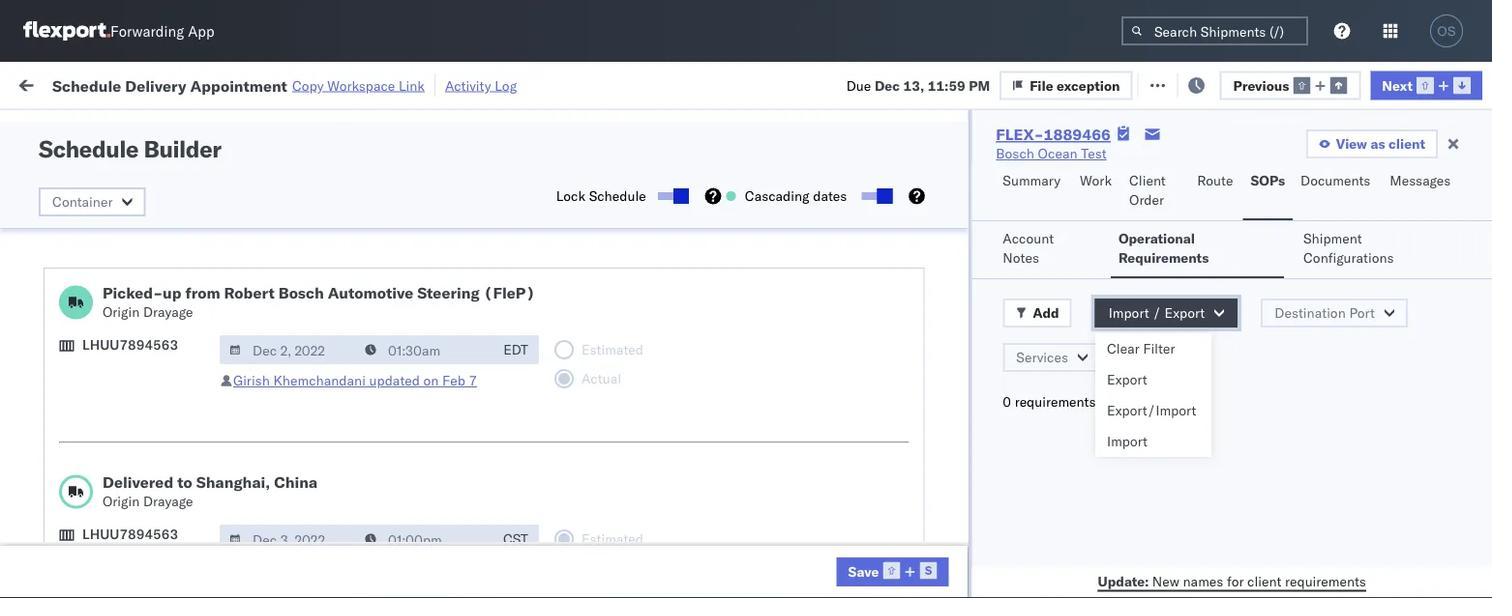 Task type: locate. For each thing, give the bounding box(es) containing it.
dec left 24,
[[293, 577, 319, 594]]

angeles, right up
[[208, 269, 261, 285]]

container down workitem
[[52, 194, 113, 210]]

1 horizontal spatial client
[[1389, 135, 1425, 152]]

MMM D, YYYY text field
[[220, 336, 357, 365]]

drayage down up
[[143, 304, 193, 321]]

los
[[182, 269, 204, 285], [182, 311, 204, 328], [182, 396, 204, 413], [182, 481, 204, 498], [175, 524, 196, 541]]

from inside confirm pickup from los angeles, ca
[[143, 524, 171, 541]]

1 vertical spatial client
[[1247, 573, 1282, 590]]

1 vertical spatial schedule delivery appointment link
[[45, 362, 238, 382]]

flex-1846748 up 0
[[959, 364, 1059, 381]]

lhuu7894563 down picked-
[[82, 337, 178, 354]]

0 vertical spatial for
[[184, 120, 200, 135]]

operational
[[1119, 230, 1195, 247]]

pickup for fourth schedule pickup from los angeles, ca button
[[105, 481, 147, 498]]

customs for second upload customs clearance documents button from the bottom
[[92, 183, 146, 200]]

0 horizontal spatial requirements
[[1015, 394, 1096, 411]]

container up client
[[1083, 150, 1135, 165]]

1 omkar  from the top
[[1451, 237, 1492, 254]]

for for ready
[[184, 120, 200, 135]]

documents up confirm
[[45, 458, 115, 475]]

5 ceau7522281, hlxu6269489, hlxu8034992 from the top
[[1083, 406, 1383, 423]]

1 vertical spatial drayage
[[143, 494, 193, 510]]

on right '205'
[[473, 75, 488, 92]]

11:59
[[928, 77, 966, 94], [202, 237, 240, 254], [202, 279, 240, 296], [202, 322, 240, 339], [202, 364, 240, 381], [202, 492, 240, 509]]

clearance for upload customs clearance documents link related to 1st upload customs clearance documents button from the bottom
[[150, 439, 212, 456]]

1 vertical spatial for
[[1227, 573, 1244, 590]]

from right up
[[185, 284, 220, 303]]

exception
[[1189, 75, 1253, 92], [1057, 77, 1120, 94]]

1846748 up 0 requirements
[[1001, 364, 1059, 381]]

container inside button
[[52, 194, 113, 210]]

2 upload customs clearance documents from the top
[[45, 439, 212, 475]]

0 horizontal spatial file
[[1030, 77, 1053, 94]]

upload customs clearance documents link for second upload customs clearance documents button from the bottom
[[45, 182, 275, 221]]

nov left automotive
[[302, 279, 327, 296]]

numbers
[[1279, 158, 1327, 173], [1083, 166, 1131, 180]]

track
[[492, 75, 523, 92]]

2 11:59 pm pdt, nov 4, 2022 from the top
[[202, 279, 380, 296]]

from for second schedule pickup from los angeles, ca link
[[151, 311, 179, 328]]

2 hlxu8034992 from the top
[[1288, 279, 1383, 296]]

1846748 down "1660288"
[[1001, 237, 1059, 254]]

2 vertical spatial documents
[[45, 458, 115, 475]]

list box
[[1095, 334, 1212, 458]]

0 horizontal spatial numbers
[[1083, 166, 1131, 180]]

flex-1846748
[[959, 237, 1059, 254], [959, 279, 1059, 296], [959, 322, 1059, 339], [959, 364, 1059, 381], [959, 407, 1059, 424], [959, 449, 1059, 466]]

appointment down up
[[158, 363, 238, 380]]

2 vertical spatial pst,
[[261, 577, 290, 594]]

clearance down builder
[[150, 183, 212, 200]]

dec up 23,
[[301, 492, 326, 509]]

0 vertical spatial omkar
[[1451, 237, 1491, 254]]

1 schedule delivery appointment link from the top
[[45, 235, 238, 254]]

flex-1889466 button
[[928, 487, 1063, 514], [928, 487, 1063, 514], [928, 530, 1063, 557], [928, 530, 1063, 557], [928, 572, 1063, 599], [928, 572, 1063, 599]]

upload customs clearance documents link down workitem button
[[45, 182, 275, 221]]

previous
[[1233, 77, 1289, 94]]

dec left 23,
[[292, 535, 318, 552]]

2 pdt, from the top
[[268, 279, 299, 296]]

2 schedule delivery appointment from the top
[[45, 363, 238, 380]]

2 customs from the top
[[92, 439, 146, 456]]

lhuu7894563 for picked-up from robert bosch automotive steering (flep)
[[82, 337, 178, 354]]

add button
[[1003, 299, 1072, 328]]

angeles, down girish
[[208, 396, 261, 413]]

file exception down search shipments (/) text box
[[1162, 75, 1253, 92]]

1846748 up the 'services'
[[1001, 322, 1059, 339]]

export right the /
[[1165, 305, 1205, 322]]

2 schedule pickup from los angeles, ca from the top
[[45, 311, 261, 347]]

workspace
[[327, 77, 395, 94]]

pm
[[969, 77, 990, 94], [243, 237, 265, 254], [243, 279, 265, 296], [243, 322, 265, 339], [243, 364, 265, 381], [243, 492, 265, 509], [235, 535, 256, 552]]

shipment configurations button
[[1296, 222, 1461, 279]]

filtered by:
[[19, 119, 89, 135]]

5 ca from the top
[[45, 543, 63, 560]]

risk
[[400, 75, 422, 92]]

upload customs clearance documents button down workitem button
[[45, 182, 275, 223]]

pickup down picked-
[[105, 311, 147, 328]]

fcl
[[526, 237, 551, 254], [526, 279, 551, 296], [526, 322, 551, 339], [526, 364, 551, 381], [526, 535, 551, 552], [526, 577, 551, 594]]

upload customs clearance documents
[[45, 183, 212, 220], [45, 439, 212, 475]]

as
[[1371, 135, 1385, 152]]

1 vertical spatial documents
[[45, 203, 115, 220]]

1 vertical spatial omkar
[[1451, 279, 1491, 296]]

no
[[454, 120, 469, 135]]

delivery down picked-
[[105, 363, 155, 380]]

summary button
[[995, 164, 1072, 221]]

os button
[[1424, 9, 1469, 53]]

4, down the picked-up from robert bosch automotive steering (flep) origin drayage
[[330, 322, 343, 339]]

2 upload from the top
[[45, 439, 88, 456]]

1 lhuu7894563 from the top
[[82, 337, 178, 354]]

schedule delivery appointment button up picked-
[[45, 235, 238, 256]]

ceau7522281, hlxu6269489, hlxu8034992
[[1083, 236, 1383, 253], [1083, 279, 1383, 296], [1083, 321, 1383, 338], [1083, 364, 1383, 381], [1083, 406, 1383, 423], [1083, 449, 1383, 466]]

flex-1846748 down 0
[[959, 449, 1059, 466]]

pickup for confirm pickup from los angeles, ca button
[[97, 524, 139, 541]]

lock schedule
[[556, 188, 646, 205]]

0 vertical spatial lhuu7894563
[[82, 337, 178, 354]]

requirements down services button
[[1015, 394, 1096, 411]]

from down up
[[151, 311, 179, 328]]

schedule delivery appointment for second schedule delivery appointment button from the bottom
[[45, 236, 238, 253]]

0 vertical spatial import
[[163, 75, 207, 92]]

1 schedule pickup from los angeles, ca from the top
[[45, 269, 261, 305]]

1 vertical spatial upload customs clearance documents
[[45, 439, 212, 475]]

schedule delivery appointment button down picked-
[[45, 362, 238, 384]]

0 vertical spatial delivery
[[125, 76, 186, 95]]

nov down the picked-up from robert bosch automotive steering (flep) origin drayage
[[302, 322, 327, 339]]

0 vertical spatial origin
[[103, 304, 140, 321]]

1 vertical spatial appointment
[[158, 236, 238, 253]]

0 vertical spatial upload customs clearance documents button
[[45, 182, 275, 223]]

205 on track
[[444, 75, 523, 92]]

1 vertical spatial pst,
[[260, 535, 289, 552]]

6 1846748 from the top
[[1001, 449, 1059, 466]]

bosch inside bosch ocean test link
[[996, 145, 1034, 162]]

schedule pickup from los angeles, ca for 4th schedule pickup from los angeles, ca link from the bottom
[[45, 269, 261, 305]]

for right names
[[1227, 573, 1244, 590]]

exception up 'flex-1889466' link at the right
[[1057, 77, 1120, 94]]

0 horizontal spatial container
[[52, 194, 113, 210]]

delivery for second schedule delivery appointment button from the bottom
[[105, 236, 155, 253]]

759
[[355, 75, 380, 92]]

0 horizontal spatial export
[[1107, 372, 1147, 389]]

0 vertical spatial export
[[1165, 305, 1205, 322]]

: left 'ready'
[[139, 120, 142, 135]]

work up caiu7969337
[[1080, 172, 1112, 189]]

import inside button
[[1109, 305, 1149, 322]]

customs up delivered
[[92, 439, 146, 456]]

0 horizontal spatial exception
[[1057, 77, 1120, 94]]

4 ceau7522281, hlxu6269489, hlxu8034992 from the top
[[1083, 364, 1383, 381]]

import inside button
[[163, 75, 207, 92]]

5 ocean fcl from the top
[[483, 535, 551, 552]]

1 horizontal spatial :
[[445, 120, 449, 135]]

forwarding app link
[[23, 21, 214, 41]]

: left no
[[445, 120, 449, 135]]

forwarding app
[[110, 22, 214, 40]]

flexport
[[609, 194, 659, 211]]

5 hlxu8034992 from the top
[[1288, 406, 1383, 423]]

pickup right confirm
[[97, 524, 139, 541]]

1 vertical spatial work
[[1080, 172, 1112, 189]]

pst, right am at the left of the page
[[261, 577, 290, 594]]

3 ceau7522281, from the top
[[1083, 321, 1182, 338]]

1 schedule delivery appointment button from the top
[[45, 235, 238, 256]]

numbers inside button
[[1279, 158, 1327, 173]]

1 vertical spatial upload customs clearance documents link
[[45, 438, 275, 477]]

from down delivered
[[143, 524, 171, 541]]

1 customs from the top
[[92, 183, 146, 200]]

0 horizontal spatial client
[[1247, 573, 1282, 590]]

Search Work text field
[[842, 69, 1053, 98]]

1 horizontal spatial on
[[473, 75, 488, 92]]

drayage down to
[[143, 494, 193, 510]]

flex-1846748 up the 'services'
[[959, 322, 1059, 339]]

angeles, inside confirm pickup from los angeles, ca
[[200, 524, 253, 541]]

1 horizontal spatial exception
[[1189, 75, 1253, 92]]

angeles, for third schedule pickup from los angeles, ca link from the top
[[208, 396, 261, 413]]

11:59 pm pdt, nov 4, 2022
[[202, 237, 380, 254], [202, 279, 380, 296], [202, 322, 380, 339], [202, 364, 380, 381]]

container inside button
[[1083, 150, 1135, 165]]

pickup
[[105, 269, 147, 285], [105, 311, 147, 328], [105, 396, 147, 413], [105, 481, 147, 498], [97, 524, 139, 541]]

5 resize handle column header from the left
[[702, 150, 725, 599]]

schedule delivery appointment button
[[45, 235, 238, 256], [45, 362, 238, 384]]

order
[[1129, 192, 1164, 209]]

next
[[1382, 77, 1413, 94]]

1 horizontal spatial container
[[1083, 150, 1135, 165]]

flex-1846748 down notes
[[959, 279, 1059, 296]]

resize handle column header
[[277, 150, 300, 599], [382, 150, 405, 599], [450, 150, 473, 599], [576, 150, 599, 599], [702, 150, 725, 599], [895, 150, 918, 599], [1050, 150, 1073, 599], [1176, 150, 1199, 599], [1418, 150, 1441, 599], [1457, 150, 1481, 599]]

on left feb
[[423, 373, 439, 389]]

4 fcl from the top
[[526, 364, 551, 381]]

2 vertical spatial delivery
[[105, 363, 155, 380]]

client right as
[[1389, 135, 1425, 152]]

origin down picked-
[[103, 304, 140, 321]]

ready
[[147, 120, 181, 135]]

:
[[139, 120, 142, 135], [445, 120, 449, 135]]

4 ca from the top
[[45, 501, 63, 518]]

import for import / export
[[1109, 305, 1149, 322]]

upload down workitem
[[45, 183, 88, 200]]

upload customs clearance documents button up the confirm pickup from los angeles, ca link on the left of page
[[45, 438, 275, 479]]

angeles, for fourth schedule pickup from los angeles, ca link from the top of the page
[[208, 481, 261, 498]]

due
[[846, 77, 871, 94]]

angeles, right to
[[208, 481, 261, 498]]

2 4, from the top
[[330, 279, 343, 296]]

5 hlxu6269489, from the top
[[1186, 406, 1285, 423]]

pst, for 11:59
[[268, 492, 297, 509]]

workitem button
[[12, 154, 281, 173]]

1 upload customs clearance documents link from the top
[[45, 182, 275, 221]]

cascading dates
[[745, 188, 847, 205]]

4 schedule pickup from los angeles, ca from the top
[[45, 481, 261, 518]]

lhuu7894563, uetu5238478
[[1083, 577, 1280, 594]]

copy workspace link button
[[292, 77, 425, 94]]

pickup for 2nd schedule pickup from los angeles, ca button
[[105, 311, 147, 328]]

2 clearance from the top
[[150, 439, 212, 456]]

demo
[[663, 194, 699, 211]]

0 vertical spatial pst,
[[268, 492, 297, 509]]

shipment
[[1303, 230, 1362, 247]]

pst, up 6:00 am pst, dec 24, 2022
[[260, 535, 289, 552]]

(0)
[[314, 75, 339, 92]]

2 upload customs clearance documents link from the top
[[45, 438, 275, 477]]

5 1846748 from the top
[[1001, 407, 1059, 424]]

from for the confirm pickup from los angeles, ca link on the left of page
[[143, 524, 171, 541]]

0 vertical spatial customs
[[92, 183, 146, 200]]

picked-up from robert bosch automotive steering (flep) origin drayage
[[103, 284, 535, 321]]

1 vertical spatial import
[[1109, 305, 1149, 322]]

import up 'ready'
[[163, 75, 207, 92]]

4 hlxu6269489, from the top
[[1186, 364, 1285, 381]]

1 pdt, from the top
[[268, 237, 299, 254]]

ceau7522281,
[[1083, 236, 1182, 253], [1083, 279, 1182, 296], [1083, 321, 1182, 338], [1083, 364, 1182, 381], [1083, 406, 1182, 423], [1083, 449, 1182, 466]]

lhuu7894563
[[82, 337, 178, 354], [82, 526, 178, 543]]

upload up confirm
[[45, 439, 88, 456]]

1 horizontal spatial for
[[1227, 573, 1244, 590]]

4 pdt, from the top
[[268, 364, 299, 381]]

1 origin from the top
[[103, 304, 140, 321]]

flex-1846748 down flex-1660288
[[959, 237, 1059, 254]]

1 vertical spatial clearance
[[150, 439, 212, 456]]

0 horizontal spatial on
[[423, 373, 439, 389]]

5 fcl from the top
[[526, 535, 551, 552]]

2 lhuu7894563 from the top
[[82, 526, 178, 543]]

4, up automotive
[[330, 237, 343, 254]]

dec
[[875, 77, 900, 94], [301, 492, 326, 509], [292, 535, 318, 552], [293, 577, 319, 594]]

import down export/import
[[1107, 434, 1148, 450]]

pickup up delivered
[[105, 396, 147, 413]]

documents down workitem
[[45, 203, 115, 220]]

previous button
[[1220, 71, 1361, 100]]

requirements right uetu5238478
[[1285, 573, 1366, 590]]

1 1846748 from the top
[[1001, 237, 1059, 254]]

pickup inside confirm pickup from los angeles, ca
[[97, 524, 139, 541]]

0 horizontal spatial :
[[139, 120, 142, 135]]

documents down the view
[[1301, 172, 1371, 189]]

import work button
[[155, 62, 252, 105]]

upload customs clearance documents link
[[45, 182, 275, 221], [45, 438, 275, 477]]

nov
[[302, 237, 327, 254], [302, 279, 327, 296], [302, 322, 327, 339], [302, 364, 327, 381]]

4, up mmm d, yyyy text field
[[330, 279, 343, 296]]

1 - from the left
[[734, 194, 743, 211]]

0 vertical spatial container
[[1083, 150, 1135, 165]]

6:00 am pst, dec 24, 2022
[[202, 577, 380, 594]]

destination port
[[1275, 305, 1375, 322]]

1 vertical spatial origin
[[103, 494, 140, 510]]

bosch ocean test
[[996, 145, 1107, 162], [609, 237, 719, 254], [734, 237, 845, 254], [609, 364, 719, 381], [609, 535, 719, 552], [734, 535, 845, 552], [609, 577, 719, 594], [734, 577, 845, 594]]

from up to
[[151, 396, 179, 413]]

upload customs clearance documents link for 1st upload customs clearance documents button from the bottom
[[45, 438, 275, 477]]

pickup for fourth schedule pickup from los angeles, ca button from the bottom of the page
[[105, 269, 147, 285]]

file
[[1162, 75, 1186, 92], [1030, 77, 1053, 94]]

upload customs clearance documents link up the confirm pickup from los angeles, ca link on the left of page
[[45, 438, 275, 477]]

6 fcl from the top
[[526, 577, 551, 594]]

flex-1889466
[[996, 125, 1111, 144], [959, 492, 1059, 509], [959, 535, 1059, 552], [959, 577, 1059, 594]]

schedule delivery appointment link down picked-
[[45, 362, 238, 382]]

from for fourth schedule pickup from los angeles, ca link from the top of the page
[[151, 481, 179, 498]]

los for the confirm pickup from los angeles, ca link on the left of page
[[175, 524, 196, 541]]

numbers inside container numbers
[[1083, 166, 1131, 180]]

None checkbox
[[658, 193, 685, 200], [862, 193, 889, 200], [658, 193, 685, 200], [862, 193, 889, 200]]

import left the /
[[1109, 305, 1149, 322]]

file down search shipments (/) text box
[[1162, 75, 1186, 92]]

2 schedule delivery appointment button from the top
[[45, 362, 238, 384]]

1 nov from the top
[[302, 237, 327, 254]]

1 omkar from the top
[[1451, 237, 1491, 254]]

5 test123456 from the top
[[1209, 407, 1290, 424]]

1 test123456 from the top
[[1209, 237, 1290, 254]]

1 clearance from the top
[[150, 183, 212, 200]]

0 vertical spatial upload
[[45, 183, 88, 200]]

snoozed : no
[[400, 120, 469, 135]]

1 horizontal spatial work
[[1080, 172, 1112, 189]]

1 vertical spatial schedule delivery appointment button
[[45, 362, 238, 384]]

requirements
[[1119, 250, 1209, 267]]

1 vertical spatial requirements
[[1285, 573, 1366, 590]]

upload customs clearance documents down workitem button
[[45, 183, 212, 220]]

9 resize handle column header from the left
[[1418, 150, 1441, 599]]

status
[[105, 120, 139, 135]]

1 : from the left
[[139, 120, 142, 135]]

1 vertical spatial delivery
[[105, 236, 155, 253]]

schedule delivery appointment down picked-
[[45, 363, 238, 380]]

1 horizontal spatial numbers
[[1279, 158, 1327, 173]]

0 vertical spatial drayage
[[143, 304, 193, 321]]

13, right "due"
[[903, 77, 924, 94]]

client right names
[[1247, 573, 1282, 590]]

flex-1846748 down the 'services'
[[959, 407, 1059, 424]]

exception down search shipments (/) text box
[[1189, 75, 1253, 92]]

pst, for 6:00
[[261, 577, 290, 594]]

0 vertical spatial schedule delivery appointment link
[[45, 235, 238, 254]]

omkar
[[1451, 237, 1491, 254], [1451, 279, 1491, 296]]

3 resize handle column header from the left
[[450, 150, 473, 599]]

file exception
[[1162, 75, 1253, 92], [1030, 77, 1120, 94]]

schedule delivery appointment link up picked-
[[45, 235, 238, 254]]

lhuu7894563 down delivered
[[82, 526, 178, 543]]

3 ca from the top
[[45, 416, 63, 433]]

0 vertical spatial omkar 
[[1451, 237, 1492, 254]]

1 horizontal spatial 13,
[[903, 77, 924, 94]]

import
[[163, 75, 207, 92], [1109, 305, 1149, 322], [1107, 434, 1148, 450]]

clear filter
[[1107, 341, 1175, 358]]

flex-1846748 button
[[928, 232, 1063, 259], [928, 232, 1063, 259], [928, 274, 1063, 301], [928, 274, 1063, 301], [928, 317, 1063, 344], [928, 317, 1063, 344], [928, 359, 1063, 387], [928, 359, 1063, 387], [928, 402, 1063, 429], [928, 402, 1063, 429], [928, 445, 1063, 472], [928, 445, 1063, 472]]

flex-1889466 link
[[996, 125, 1111, 144]]

0 vertical spatial upload customs clearance documents link
[[45, 182, 275, 221]]

schedule pickup from los angeles, ca for fourth schedule pickup from los angeles, ca link from the top of the page
[[45, 481, 261, 518]]

13, up 23,
[[330, 492, 351, 509]]

work up status : ready for work, blocked, in progress
[[210, 75, 244, 92]]

0 vertical spatial clearance
[[150, 183, 212, 200]]

0 vertical spatial schedule delivery appointment button
[[45, 235, 238, 256]]

angeles, down robert at the left of the page
[[208, 311, 261, 328]]

lhuu7894563,
[[1083, 577, 1183, 594]]

1 vertical spatial export
[[1107, 372, 1147, 389]]

deadline button
[[193, 154, 386, 173]]

2 vertical spatial import
[[1107, 434, 1148, 450]]

origin down delivered
[[103, 494, 140, 510]]

export
[[1165, 305, 1205, 322], [1107, 372, 1147, 389]]

drayage inside the picked-up from robert bosch automotive steering (flep) origin drayage
[[143, 304, 193, 321]]

appointment up status : ready for work, blocked, in progress
[[190, 76, 287, 95]]

clearance up to
[[150, 439, 212, 456]]

pickup left up
[[105, 269, 147, 285]]

1 schedule delivery appointment from the top
[[45, 236, 238, 253]]

delivery up picked-
[[105, 236, 155, 253]]

numbers for container numbers
[[1083, 166, 1131, 180]]

bosch ocean test link
[[996, 144, 1107, 164]]

1 vertical spatial customs
[[92, 439, 146, 456]]

2 schedule delivery appointment link from the top
[[45, 362, 238, 382]]

schedule pickup from los angeles, ca for third schedule pickup from los angeles, ca link from the top
[[45, 396, 261, 433]]

0 vertical spatial appointment
[[190, 76, 287, 95]]

delivery up 'ready'
[[125, 76, 186, 95]]

pst, up mmm d, yyyy text box
[[268, 492, 297, 509]]

0 vertical spatial work
[[210, 75, 244, 92]]

1 flex-1846748 from the top
[[959, 237, 1059, 254]]

customs down workitem button
[[92, 183, 146, 200]]

: for snoozed
[[445, 120, 449, 135]]

appointment up up
[[158, 236, 238, 253]]

from left robert at the left of the page
[[151, 269, 179, 285]]

pickup up confirm pickup from los angeles, ca
[[105, 481, 147, 498]]

for
[[184, 120, 200, 135], [1227, 573, 1244, 590]]

from up the confirm pickup from los angeles, ca link on the left of page
[[151, 481, 179, 498]]

0 horizontal spatial 13,
[[330, 492, 351, 509]]

1 vertical spatial lhuu7894563
[[82, 526, 178, 543]]

0 vertical spatial upload customs clearance documents
[[45, 183, 212, 220]]

1 vertical spatial upload customs clearance documents button
[[45, 438, 275, 479]]

2 vertical spatial appointment
[[158, 363, 238, 380]]

origin inside delivered to shanghai, china origin drayage
[[103, 494, 140, 510]]

schedule delivery appointment up picked-
[[45, 236, 238, 253]]

4, left the "updated"
[[330, 364, 343, 381]]

1846748 up add button
[[1001, 279, 1059, 296]]

7
[[469, 373, 477, 389]]

view as client
[[1336, 135, 1425, 152]]

ocean
[[1038, 145, 1078, 162], [483, 237, 523, 254], [650, 237, 690, 254], [776, 237, 816, 254], [483, 279, 523, 296], [483, 322, 523, 339], [483, 364, 523, 381], [650, 364, 690, 381], [483, 535, 523, 552], [650, 535, 690, 552], [776, 535, 816, 552], [483, 577, 523, 594], [650, 577, 690, 594], [776, 577, 816, 594]]

1 upload from the top
[[45, 183, 88, 200]]

1 vertical spatial schedule delivery appointment
[[45, 363, 238, 380]]

upload customs clearance documents up confirm pickup from los angeles, ca
[[45, 439, 212, 475]]

view
[[1336, 135, 1367, 152]]

activity log button
[[445, 74, 517, 97]]

0 vertical spatial client
[[1389, 135, 1425, 152]]

nov right girish
[[302, 364, 327, 381]]

container for container numbers
[[1083, 150, 1135, 165]]

hlxu6269489,
[[1186, 236, 1285, 253], [1186, 279, 1285, 296], [1186, 321, 1285, 338], [1186, 364, 1285, 381], [1186, 406, 1285, 423], [1186, 449, 1285, 466]]

1 11:59 pm pdt, nov 4, 2022 from the top
[[202, 237, 380, 254]]

1 horizontal spatial export
[[1165, 305, 1205, 322]]

1 schedule pickup from los angeles, ca button from the top
[[45, 268, 275, 308]]

2 schedule pickup from los angeles, ca button from the top
[[45, 310, 275, 351]]

7 resize handle column header from the left
[[1050, 150, 1073, 599]]

1 vertical spatial upload
[[45, 439, 88, 456]]

workitem
[[21, 158, 75, 173]]

8 resize handle column header from the left
[[1176, 150, 1199, 599]]

3 schedule pickup from los angeles, ca from the top
[[45, 396, 261, 433]]

0 horizontal spatial for
[[184, 120, 200, 135]]

appointment
[[190, 76, 287, 95], [158, 236, 238, 253], [158, 363, 238, 380]]

am
[[235, 577, 257, 594]]

status : ready for work, blocked, in progress
[[105, 120, 350, 135]]

1 vertical spatial container
[[52, 194, 113, 210]]

new
[[1152, 573, 1179, 590]]

1 upload customs clearance documents from the top
[[45, 183, 212, 220]]

0 vertical spatial documents
[[1301, 172, 1371, 189]]

23,
[[321, 535, 342, 552]]

1846748 down 0 requirements
[[1001, 449, 1059, 466]]

snoozed
[[400, 120, 445, 135]]

los inside confirm pickup from los angeles, ca
[[175, 524, 196, 541]]

3 pdt, from the top
[[268, 322, 299, 339]]

los for 4th schedule pickup from los angeles, ca link from the bottom
[[182, 269, 204, 285]]

for left work,
[[184, 120, 200, 135]]

export down clear
[[1107, 372, 1147, 389]]

file exception up 'flex-1889466' link at the right
[[1030, 77, 1120, 94]]

my
[[19, 70, 50, 97]]

ca inside confirm pickup from los angeles, ca
[[45, 543, 63, 560]]

summary
[[1003, 172, 1061, 189]]

4 ceau7522281, from the top
[[1083, 364, 1182, 381]]

3 4, from the top
[[330, 322, 343, 339]]

1846748 down the 'services'
[[1001, 407, 1059, 424]]

0 vertical spatial schedule delivery appointment
[[45, 236, 238, 253]]

1 vertical spatial omkar 
[[1451, 279, 1492, 296]]

upload for 1st upload customs clearance documents button from the bottom
[[45, 439, 88, 456]]

4 resize handle column header from the left
[[576, 150, 599, 599]]



Task type: vqa. For each thing, say whether or not it's contained in the screenshot.
BLUETECH
no



Task type: describe. For each thing, give the bounding box(es) containing it.
/
[[1153, 305, 1161, 322]]

los for second schedule pickup from los angeles, ca link
[[182, 311, 204, 328]]

cascading
[[745, 188, 810, 205]]

container for container
[[52, 194, 113, 210]]

services button
[[1003, 344, 1101, 373]]

pst, for 4:00
[[260, 535, 289, 552]]

batch action button
[[1354, 69, 1481, 98]]

2 fcl from the top
[[526, 279, 551, 296]]

save
[[848, 564, 879, 581]]

dec for 4:00 pm pst, dec 23, 2022
[[292, 535, 318, 552]]

list box containing clear filter
[[1095, 334, 1212, 458]]

destination
[[1275, 305, 1346, 322]]

2 ceau7522281, hlxu6269489, hlxu8034992 from the top
[[1083, 279, 1383, 296]]

import work
[[163, 75, 244, 92]]

work,
[[203, 120, 234, 135]]

2 resize handle column header from the left
[[382, 150, 405, 599]]

in
[[288, 120, 299, 135]]

origin inside the picked-up from robert bosch automotive steering (flep) origin drayage
[[103, 304, 140, 321]]

3 test123456 from the top
[[1209, 322, 1290, 339]]

link
[[399, 77, 425, 94]]

1 horizontal spatial file
[[1162, 75, 1186, 92]]

route
[[1197, 172, 1233, 189]]

0 vertical spatial requirements
[[1015, 394, 1096, 411]]

schedule delivery appointment copy workspace link
[[52, 76, 425, 95]]

3 ceau7522281, hlxu6269489, hlxu8034992 from the top
[[1083, 321, 1383, 338]]

4 schedule pickup from los angeles, ca button from the top
[[45, 480, 275, 521]]

2 omkar from the top
[[1451, 279, 1491, 296]]

5 ceau7522281, from the top
[[1083, 406, 1182, 423]]

3 11:59 pm pdt, nov 4, 2022 from the top
[[202, 322, 380, 339]]

shanghai,
[[196, 473, 270, 493]]

messages button
[[1382, 164, 1461, 221]]

1 vertical spatial on
[[423, 373, 439, 389]]

2 nov from the top
[[302, 279, 327, 296]]

client order
[[1129, 172, 1166, 209]]

documents for 1st upload customs clearance documents button from the bottom
[[45, 458, 115, 475]]

container numbers button
[[1073, 146, 1180, 181]]

6 resize handle column header from the left
[[895, 150, 918, 599]]

actions
[[1434, 158, 1474, 173]]

edt
[[503, 342, 528, 359]]

shipment configurations
[[1303, 230, 1394, 267]]

1 horizontal spatial file exception
[[1162, 75, 1253, 92]]

angeles, for 4th schedule pickup from los angeles, ca link from the bottom
[[208, 269, 261, 285]]

upload customs clearance documents for upload customs clearance documents link related to 1st upload customs clearance documents button from the bottom
[[45, 439, 212, 475]]

1 schedule pickup from los angeles, ca link from the top
[[45, 268, 275, 306]]

due dec 13, 11:59 pm
[[846, 77, 990, 94]]

feb
[[442, 373, 465, 389]]

delivered
[[103, 473, 173, 493]]

automotive
[[328, 284, 413, 303]]

os
[[1437, 24, 1456, 38]]

import / export button
[[1095, 299, 1238, 328]]

dec for 6:00 am pst, dec 24, 2022
[[293, 577, 319, 594]]

action
[[1426, 75, 1468, 92]]

from for third schedule pickup from los angeles, ca link from the top
[[151, 396, 179, 413]]

1 fcl from the top
[[526, 237, 551, 254]]

forwarding
[[110, 22, 184, 40]]

2 upload customs clearance documents button from the top
[[45, 438, 275, 479]]

2 ca from the top
[[45, 330, 63, 347]]

flex-1660288
[[959, 194, 1059, 211]]

10 resize handle column header from the left
[[1457, 150, 1481, 599]]

drayage inside delivered to shanghai, china origin drayage
[[143, 494, 193, 510]]

delivered to shanghai, china origin drayage
[[103, 473, 318, 510]]

schedule delivery appointment for 2nd schedule delivery appointment button from the top
[[45, 363, 238, 380]]

confirm
[[45, 524, 94, 541]]

2 - from the left
[[743, 194, 751, 211]]

up
[[163, 284, 181, 303]]

clearance for second upload customs clearance documents button from the bottom's upload customs clearance documents link
[[150, 183, 212, 200]]

11:59 pm pst, dec 13, 2022
[[202, 492, 387, 509]]

angeles, for the confirm pickup from los angeles, ca link on the left of page
[[200, 524, 253, 541]]

documents button
[[1293, 164, 1382, 221]]

3 schedule pickup from los angeles, ca link from the top
[[45, 395, 275, 434]]

3 schedule pickup from los angeles, ca button from the top
[[45, 395, 275, 436]]

3 nov from the top
[[302, 322, 327, 339]]

delivery for 2nd schedule delivery appointment button from the top
[[105, 363, 155, 380]]

customs for 1st upload customs clearance documents button from the bottom
[[92, 439, 146, 456]]

6 ceau7522281, from the top
[[1083, 449, 1182, 466]]

deadline
[[202, 158, 249, 173]]

bosch inside the picked-up from robert bosch automotive steering (flep) origin drayage
[[278, 284, 324, 303]]

upload for second upload customs clearance documents button from the bottom
[[45, 183, 88, 200]]

for for names
[[1227, 573, 1244, 590]]

3 hlxu8034992 from the top
[[1288, 321, 1383, 338]]

numbers for mbl/mawb numbers
[[1279, 158, 1327, 173]]

1 upload customs clearance documents button from the top
[[45, 182, 275, 223]]

girish khemchandani updated on feb 7 button
[[233, 373, 477, 389]]

batch
[[1384, 75, 1422, 92]]

operato
[[1451, 158, 1492, 173]]

from inside the picked-up from robert bosch automotive steering (flep) origin drayage
[[185, 284, 220, 303]]

flexport demo consignee
[[609, 194, 767, 211]]

3 1846748 from the top
[[1001, 322, 1059, 339]]

1660288
[[1001, 194, 1059, 211]]

1 ocean fcl from the top
[[483, 237, 551, 254]]

4 4, from the top
[[330, 364, 343, 381]]

robert
[[224, 284, 275, 303]]

operational requirements button
[[1111, 222, 1284, 279]]

-- : -- -- text field
[[355, 525, 493, 554]]

save button
[[837, 558, 949, 587]]

2 flex-1846748 from the top
[[959, 279, 1059, 296]]

pickup for 3rd schedule pickup from los angeles, ca button from the top of the page
[[105, 396, 147, 413]]

5 flex-1846748 from the top
[[959, 407, 1059, 424]]

Search Shipments (/) text field
[[1122, 16, 1308, 45]]

2 test123456 from the top
[[1209, 279, 1290, 296]]

dec for 11:59 pm pst, dec 13, 2022
[[301, 492, 326, 509]]

--
[[734, 194, 751, 211]]

24,
[[322, 577, 343, 594]]

2 ceau7522281, from the top
[[1083, 279, 1182, 296]]

1 hlxu8034992 from the top
[[1288, 236, 1383, 253]]

1 hlxu6269489, from the top
[[1186, 236, 1285, 253]]

picked-
[[103, 284, 163, 303]]

los for fourth schedule pickup from los angeles, ca link from the top of the page
[[182, 481, 204, 498]]

import for import work
[[163, 75, 207, 92]]

1 ceau7522281, from the top
[[1083, 236, 1182, 253]]

0 vertical spatial 13,
[[903, 77, 924, 94]]

destination port button
[[1261, 299, 1408, 328]]

activity log
[[445, 77, 517, 94]]

blocked,
[[237, 120, 285, 135]]

3 ocean fcl from the top
[[483, 322, 551, 339]]

filtered
[[19, 119, 66, 135]]

-- : -- -- text field
[[355, 336, 493, 365]]

0 vertical spatial on
[[473, 75, 488, 92]]

appointment for 2nd schedule delivery appointment button from the top
[[158, 363, 238, 380]]

client inside button
[[1389, 135, 1425, 152]]

6 ocean fcl from the top
[[483, 577, 551, 594]]

girish khemchandani updated on feb 7
[[233, 373, 477, 389]]

sops button
[[1243, 164, 1293, 221]]

girish
[[233, 373, 270, 389]]

4 hlxu8034992 from the top
[[1288, 364, 1383, 381]]

4 1846748 from the top
[[1001, 364, 1059, 381]]

3 fcl from the top
[[526, 322, 551, 339]]

4 ocean fcl from the top
[[483, 364, 551, 381]]

abcdefg78456546
[[1209, 577, 1339, 594]]

activity
[[445, 77, 491, 94]]

cst
[[503, 531, 528, 548]]

account notes button
[[995, 222, 1099, 279]]

upload customs clearance documents for second upload customs clearance documents button from the bottom's upload customs clearance documents link
[[45, 183, 212, 220]]

1 horizontal spatial requirements
[[1285, 573, 1366, 590]]

client order button
[[1122, 164, 1190, 221]]

from for 4th schedule pickup from los angeles, ca link from the bottom
[[151, 269, 179, 285]]

builder
[[144, 135, 221, 164]]

next button
[[1371, 71, 1482, 100]]

0
[[1003, 394, 1011, 411]]

schedule pickup from los angeles, ca for second schedule pickup from los angeles, ca link
[[45, 311, 261, 347]]

4 flex-1846748 from the top
[[959, 364, 1059, 381]]

3 flex-1846748 from the top
[[959, 322, 1059, 339]]

schedule delivery appointment link for 2nd schedule delivery appointment button from the top
[[45, 362, 238, 382]]

6 test123456 from the top
[[1209, 449, 1290, 466]]

sops
[[1251, 172, 1285, 189]]

log
[[495, 77, 517, 94]]

6 flex-1846748 from the top
[[959, 449, 1059, 466]]

by:
[[70, 119, 89, 135]]

china
[[274, 473, 318, 493]]

0 requirements
[[1003, 394, 1096, 411]]

6 ceau7522281, hlxu6269489, hlxu8034992 from the top
[[1083, 449, 1383, 466]]

confirm pickup from los angeles, ca
[[45, 524, 253, 560]]

flexport. image
[[23, 21, 110, 41]]

2 ocean fcl from the top
[[483, 279, 551, 296]]

schedule delivery appointment link for second schedule delivery appointment button from the bottom
[[45, 235, 238, 254]]

0 horizontal spatial work
[[210, 75, 244, 92]]

6 hlxu8034992 from the top
[[1288, 449, 1383, 466]]

documents for second upload customs clearance documents button from the bottom
[[45, 203, 115, 220]]

account
[[1003, 230, 1054, 247]]

4 nov from the top
[[302, 364, 327, 381]]

4:00
[[202, 535, 232, 552]]

2 omkar  from the top
[[1451, 279, 1492, 296]]

lock
[[556, 188, 585, 205]]

1 resize handle column header from the left
[[277, 150, 300, 599]]

caiu7969337
[[1083, 194, 1174, 210]]

lhuu7894563 for delivered to shanghai, china
[[82, 526, 178, 543]]

4 schedule pickup from los angeles, ca link from the top
[[45, 480, 275, 519]]

3 hlxu6269489, from the top
[[1186, 321, 1285, 338]]

confirm pickup from los angeles, ca link
[[45, 523, 275, 562]]

759 at risk
[[355, 75, 422, 92]]

4 test123456 from the top
[[1209, 364, 1290, 381]]

angeles, for second schedule pickup from los angeles, ca link
[[208, 311, 261, 328]]

: for status
[[139, 120, 142, 135]]

4 11:59 pm pdt, nov 4, 2022 from the top
[[202, 364, 380, 381]]

6 hlxu6269489, from the top
[[1186, 449, 1285, 466]]

2 hlxu6269489, from the top
[[1186, 279, 1285, 296]]

appointment for second schedule delivery appointment button from the bottom
[[158, 236, 238, 253]]

1 vertical spatial 13,
[[330, 492, 351, 509]]

1 ca from the top
[[45, 288, 63, 305]]

export inside button
[[1165, 305, 1205, 322]]

0 horizontal spatial file exception
[[1030, 77, 1120, 94]]

updated
[[369, 373, 420, 389]]

1 ceau7522281, hlxu6269489, hlxu8034992 from the top
[[1083, 236, 1383, 253]]

dec right "due"
[[875, 77, 900, 94]]

1 4, from the top
[[330, 237, 343, 254]]

add
[[1033, 305, 1059, 322]]

MMM D, YYYY text field
[[220, 525, 357, 554]]

2 schedule pickup from los angeles, ca link from the top
[[45, 310, 275, 349]]

mbl/mawb
[[1209, 158, 1276, 173]]

los for third schedule pickup from los angeles, ca link from the top
[[182, 396, 204, 413]]

2 1846748 from the top
[[1001, 279, 1059, 296]]

schedule builder
[[39, 135, 221, 164]]



